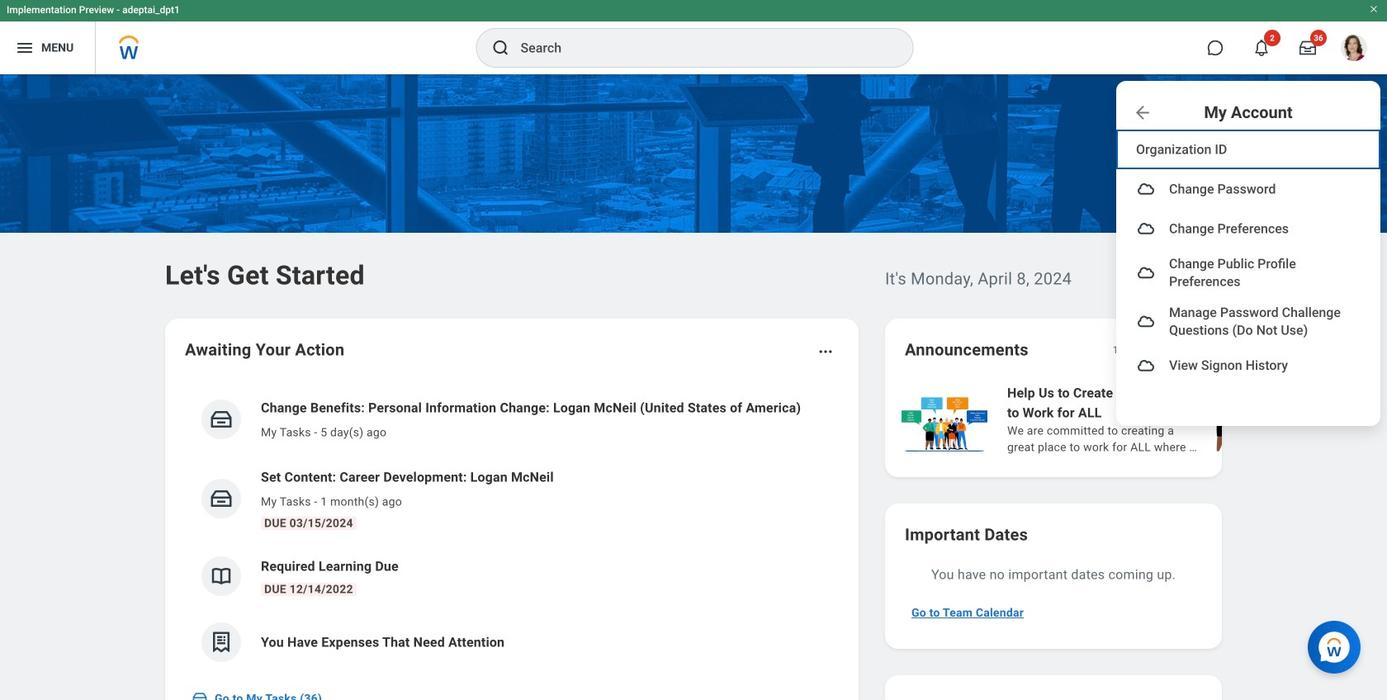 Task type: vqa. For each thing, say whether or not it's contained in the screenshot.
List
yes



Task type: describe. For each thing, give the bounding box(es) containing it.
search image
[[491, 38, 511, 58]]

avatar image for fourth menu item from the bottom of the page
[[1137, 219, 1157, 239]]

avatar image for first menu item from the bottom of the page
[[1137, 356, 1157, 376]]

1 menu item from the top
[[1117, 169, 1381, 209]]

0 horizontal spatial list
[[185, 385, 839, 676]]

3 menu item from the top
[[1117, 249, 1381, 297]]

avatar image for second menu item from the bottom
[[1137, 312, 1157, 332]]

justify image
[[15, 38, 35, 58]]

back image
[[1134, 103, 1153, 123]]

2 menu item from the top
[[1117, 209, 1381, 249]]

chevron left small image
[[1152, 342, 1168, 359]]

avatar image for fifth menu item from the bottom of the page
[[1137, 179, 1157, 199]]

book open image
[[209, 564, 234, 589]]

4 menu item from the top
[[1117, 297, 1381, 346]]

dashboard expenses image
[[209, 630, 234, 655]]



Task type: locate. For each thing, give the bounding box(es) containing it.
inbox image
[[209, 487, 234, 511], [192, 691, 208, 701]]

3 avatar image from the top
[[1137, 263, 1157, 283]]

chevron right small image
[[1181, 342, 1198, 359]]

1 horizontal spatial list
[[899, 382, 1388, 458]]

inbox image
[[209, 407, 234, 432]]

notifications large image
[[1254, 40, 1271, 56]]

5 avatar image from the top
[[1137, 356, 1157, 376]]

0 vertical spatial inbox image
[[209, 487, 234, 511]]

inbox large image
[[1300, 40, 1317, 56]]

1 avatar image from the top
[[1137, 179, 1157, 199]]

1 vertical spatial inbox image
[[192, 691, 208, 701]]

main content
[[0, 74, 1388, 701]]

banner
[[0, 0, 1388, 426]]

4 avatar image from the top
[[1137, 312, 1157, 332]]

Search Workday  search field
[[521, 30, 879, 66]]

1 horizontal spatial inbox image
[[209, 487, 234, 511]]

menu item
[[1117, 169, 1381, 209], [1117, 209, 1381, 249], [1117, 249, 1381, 297], [1117, 297, 1381, 346], [1117, 346, 1381, 386]]

0 horizontal spatial inbox image
[[192, 691, 208, 701]]

2 avatar image from the top
[[1137, 219, 1157, 239]]

status
[[1113, 344, 1140, 357]]

avatar image
[[1137, 179, 1157, 199], [1137, 219, 1157, 239], [1137, 263, 1157, 283], [1137, 312, 1157, 332], [1137, 356, 1157, 376]]

list
[[899, 382, 1388, 458], [185, 385, 839, 676]]

5 menu item from the top
[[1117, 346, 1381, 386]]

avatar image for 3rd menu item from the bottom
[[1137, 263, 1157, 283]]

menu
[[1117, 125, 1381, 391]]

logan mcneil image
[[1342, 35, 1368, 61]]

close environment banner image
[[1370, 4, 1380, 14]]



